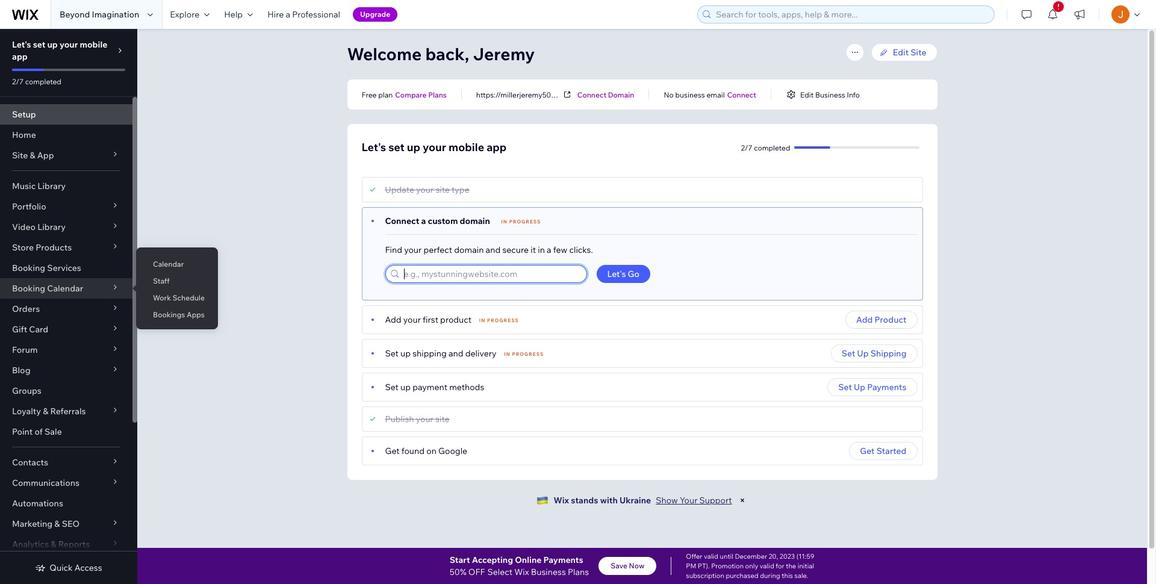 Task type: vqa. For each thing, say whether or not it's contained in the screenshot.
Portfolio dropdown button
yes



Task type: locate. For each thing, give the bounding box(es) containing it.
completed inside "sidebar" element
[[25, 77, 61, 86]]

0 vertical spatial payments
[[867, 382, 907, 393]]

set up shipping
[[842, 348, 907, 359]]

access
[[75, 563, 102, 573]]

1 site from the top
[[436, 184, 450, 195]]

valid up during
[[760, 562, 775, 570]]

2 vertical spatial in
[[504, 351, 511, 357]]

wix left stands on the bottom
[[554, 495, 569, 506]]

set for set up shipping and delivery
[[385, 348, 399, 359]]

0 horizontal spatial wix
[[515, 567, 529, 578]]

0 horizontal spatial mobile
[[80, 39, 107, 50]]

2023
[[780, 552, 795, 561]]

0 vertical spatial set
[[33, 39, 45, 50]]

automations
[[12, 498, 63, 509]]

sidebar element
[[0, 29, 137, 584]]

free plan compare plans
[[362, 90, 447, 99]]

bookings
[[153, 310, 185, 319]]

off
[[469, 567, 485, 578]]

progress for add your first product
[[487, 317, 519, 323]]

schedule
[[173, 293, 205, 302]]

plans inside start accepting online payments 50% off select wix business plans
[[568, 567, 589, 578]]

plans
[[428, 90, 447, 99], [568, 567, 589, 578]]

2/7
[[12, 77, 24, 86], [741, 143, 753, 152]]

0 horizontal spatial plans
[[428, 90, 447, 99]]

get left started
[[860, 446, 875, 457]]

let's set up your mobile app
[[12, 39, 107, 62], [362, 140, 507, 154]]

1 horizontal spatial 2/7 completed
[[741, 143, 791, 152]]

let's inside "sidebar" element
[[12, 39, 31, 50]]

imagination
[[92, 9, 139, 20]]

1 vertical spatial wix
[[515, 567, 529, 578]]

in progress
[[501, 219, 541, 225], [479, 317, 519, 323], [504, 351, 544, 357]]

free
[[362, 90, 377, 99]]

Search for tools, apps, help & more... field
[[713, 6, 991, 23]]

1 horizontal spatial completed
[[754, 143, 791, 152]]

0 vertical spatial business
[[815, 90, 846, 99]]

booking down "store"
[[12, 263, 45, 273]]

marketing
[[12, 519, 53, 529]]

1 vertical spatial site
[[12, 150, 28, 161]]

app
[[12, 51, 28, 62], [487, 140, 507, 154]]

1 horizontal spatial calendar
[[153, 260, 184, 269]]

& left app
[[30, 150, 35, 161]]

a left custom
[[421, 216, 426, 226]]

help
[[224, 9, 243, 20]]

50%
[[450, 567, 467, 578]]

booking inside dropdown button
[[12, 283, 45, 294]]

1 horizontal spatial and
[[486, 245, 501, 255]]

edit inside button
[[800, 90, 814, 99]]

1 vertical spatial and
[[449, 348, 464, 359]]

wix down online
[[515, 567, 529, 578]]

1 get from the left
[[385, 446, 400, 457]]

(11:59
[[797, 552, 815, 561]]

1 horizontal spatial get
[[860, 446, 875, 457]]

add inside button
[[856, 314, 873, 325]]

1 horizontal spatial valid
[[760, 562, 775, 570]]

0 vertical spatial let's
[[12, 39, 31, 50]]

site left type
[[436, 184, 450, 195]]

few
[[553, 245, 568, 255]]

0 horizontal spatial app
[[12, 51, 28, 62]]

in progress for connect a custom domain
[[501, 219, 541, 225]]

0 vertical spatial edit
[[893, 47, 909, 58]]

a inside hire a professional link
[[286, 9, 290, 20]]

edit
[[893, 47, 909, 58], [800, 90, 814, 99]]

domain right perfect
[[454, 245, 484, 255]]

1 horizontal spatial 2/7
[[741, 143, 753, 152]]

0 vertical spatial progress
[[509, 219, 541, 225]]

2 vertical spatial let's
[[607, 269, 626, 279]]

wix
[[554, 495, 569, 506], [515, 567, 529, 578]]

quick
[[50, 563, 73, 573]]

0 horizontal spatial edit
[[800, 90, 814, 99]]

0 vertical spatial app
[[12, 51, 28, 62]]

1 vertical spatial calendar
[[47, 283, 83, 294]]

1 horizontal spatial edit
[[893, 47, 909, 58]]

in up secure
[[501, 219, 508, 225]]

2/7 inside "sidebar" element
[[12, 77, 24, 86]]

get inside button
[[860, 446, 875, 457]]

mobile up type
[[449, 140, 484, 154]]

1 vertical spatial in progress
[[479, 317, 519, 323]]

0 vertical spatial completed
[[25, 77, 61, 86]]

1 vertical spatial booking
[[12, 283, 45, 294]]

0 horizontal spatial let's
[[12, 39, 31, 50]]

up left shipping
[[857, 348, 869, 359]]

set up shipping and delivery
[[385, 348, 497, 359]]

connect right "email"
[[727, 90, 756, 99]]

secure
[[503, 245, 529, 255]]

and
[[486, 245, 501, 255], [449, 348, 464, 359]]

0 vertical spatial wix
[[554, 495, 569, 506]]

booking for booking calendar
[[12, 283, 45, 294]]

first
[[423, 314, 438, 325]]

2/7 down connect link
[[741, 143, 753, 152]]

progress up delivery
[[487, 317, 519, 323]]

up inside the let's set up your mobile app
[[47, 39, 58, 50]]

in right delivery
[[504, 351, 511, 357]]

valid up pt).
[[704, 552, 719, 561]]

1 vertical spatial edit
[[800, 90, 814, 99]]

in progress up delivery
[[479, 317, 519, 323]]

& left reports at bottom
[[51, 539, 56, 550]]

1 vertical spatial a
[[421, 216, 426, 226]]

0 vertical spatial site
[[911, 47, 927, 58]]

set
[[33, 39, 45, 50], [389, 140, 405, 154]]

your for publish
[[416, 414, 434, 425]]

1 library from the top
[[38, 181, 66, 192]]

up down set up shipping button
[[854, 382, 866, 393]]

business down online
[[531, 567, 566, 578]]

let's set up your mobile app up update your site type
[[362, 140, 507, 154]]

0 vertical spatial site
[[436, 184, 450, 195]]

your right update
[[416, 184, 434, 195]]

0 horizontal spatial payments
[[544, 555, 583, 566]]

library inside dropdown button
[[37, 222, 66, 233]]

valid
[[704, 552, 719, 561], [760, 562, 775, 570]]

1 add from the left
[[385, 314, 402, 325]]

0 vertical spatial 2/7 completed
[[12, 77, 61, 86]]

video
[[12, 222, 36, 233]]

domain right custom
[[460, 216, 490, 226]]

add left product
[[856, 314, 873, 325]]

set for set up shipping
[[842, 348, 856, 359]]

1 vertical spatial completed
[[754, 143, 791, 152]]

orders button
[[0, 299, 133, 319]]

1 vertical spatial let's set up your mobile app
[[362, 140, 507, 154]]

2 library from the top
[[37, 222, 66, 233]]

stands
[[571, 495, 598, 506]]

connect
[[578, 90, 607, 99], [727, 90, 756, 99], [385, 216, 419, 226]]

get started
[[860, 446, 907, 457]]

mobile down beyond imagination
[[80, 39, 107, 50]]

booking for booking services
[[12, 263, 45, 273]]

0 vertical spatial booking
[[12, 263, 45, 273]]

1 vertical spatial payments
[[544, 555, 583, 566]]

a for professional
[[286, 9, 290, 20]]

0 vertical spatial 2/7
[[12, 77, 24, 86]]

1 booking from the top
[[12, 263, 45, 273]]

loyalty & referrals
[[12, 406, 86, 417]]

connect inside 'connect domain' link
[[578, 90, 607, 99]]

20,
[[769, 552, 778, 561]]

add product button
[[846, 311, 918, 329]]

your left first
[[403, 314, 421, 325]]

add left first
[[385, 314, 402, 325]]

2 add from the left
[[856, 314, 873, 325]]

calendar up staff
[[153, 260, 184, 269]]

0 vertical spatial calendar
[[153, 260, 184, 269]]

find your perfect domain and secure it in a few clicks.
[[385, 245, 593, 255]]

get
[[385, 446, 400, 457], [860, 446, 875, 457]]

in for add your first product
[[479, 317, 486, 323]]

1 vertical spatial library
[[37, 222, 66, 233]]

0 vertical spatial in progress
[[501, 219, 541, 225]]

progress up it
[[509, 219, 541, 225]]

0 vertical spatial mobile
[[80, 39, 107, 50]]

site inside edit site link
[[911, 47, 927, 58]]

set
[[385, 348, 399, 359], [842, 348, 856, 359], [385, 382, 399, 393], [839, 382, 852, 393]]

1 horizontal spatial let's
[[362, 140, 386, 154]]

1 horizontal spatial site
[[911, 47, 927, 58]]

communications
[[12, 478, 80, 488]]

0 vertical spatial a
[[286, 9, 290, 20]]

december
[[735, 552, 767, 561]]

payments right online
[[544, 555, 583, 566]]

1 horizontal spatial connect
[[578, 90, 607, 99]]

connect link
[[727, 89, 756, 100]]

0 horizontal spatial site
[[12, 150, 28, 161]]

in progress for add your first product
[[479, 317, 519, 323]]

beyond
[[60, 9, 90, 20]]

2/7 completed down connect link
[[741, 143, 791, 152]]

mobile
[[80, 39, 107, 50], [449, 140, 484, 154]]

analytics
[[12, 539, 49, 550]]

1 horizontal spatial payments
[[867, 382, 907, 393]]

connect up find
[[385, 216, 419, 226]]

site
[[436, 184, 450, 195], [436, 414, 450, 425]]

beyond imagination
[[60, 9, 139, 20]]

shipping
[[413, 348, 447, 359]]

point of sale
[[12, 426, 62, 437]]

2 site from the top
[[436, 414, 450, 425]]

1 horizontal spatial business
[[815, 90, 846, 99]]

payments down shipping
[[867, 382, 907, 393]]

a
[[286, 9, 290, 20], [421, 216, 426, 226], [547, 245, 552, 255]]

library for music library
[[38, 181, 66, 192]]

1 vertical spatial in
[[479, 317, 486, 323]]

staff
[[153, 276, 170, 286]]

0 vertical spatial let's set up your mobile app
[[12, 39, 107, 62]]

2 vertical spatial a
[[547, 245, 552, 255]]

0 horizontal spatial a
[[286, 9, 290, 20]]

payments inside button
[[867, 382, 907, 393]]

0 horizontal spatial get
[[385, 446, 400, 457]]

1 vertical spatial business
[[531, 567, 566, 578]]

1 horizontal spatial mobile
[[449, 140, 484, 154]]

1 horizontal spatial wix
[[554, 495, 569, 506]]

0 horizontal spatial calendar
[[47, 283, 83, 294]]

compare plans link
[[395, 89, 447, 100]]

plans right "compare"
[[428, 90, 447, 99]]

1 vertical spatial plans
[[568, 567, 589, 578]]

point
[[12, 426, 33, 437]]

let's inside button
[[607, 269, 626, 279]]

store
[[12, 242, 34, 253]]

domain
[[460, 216, 490, 226], [454, 245, 484, 255]]

quick access
[[50, 563, 102, 573]]

2 horizontal spatial let's
[[607, 269, 626, 279]]

add
[[385, 314, 402, 325], [856, 314, 873, 325]]

let's set up your mobile app down beyond
[[12, 39, 107, 62]]

1 horizontal spatial add
[[856, 314, 873, 325]]

mobile inside the let's set up your mobile app
[[80, 39, 107, 50]]

in progress right delivery
[[504, 351, 544, 357]]

connect domain link
[[578, 89, 635, 100]]

1 horizontal spatial set
[[389, 140, 405, 154]]

1 vertical spatial mobile
[[449, 140, 484, 154]]

your down beyond
[[60, 39, 78, 50]]

2 vertical spatial progress
[[512, 351, 544, 357]]

& for marketing
[[54, 519, 60, 529]]

0 vertical spatial valid
[[704, 552, 719, 561]]

upgrade button
[[353, 7, 398, 22]]

0 vertical spatial domain
[[460, 216, 490, 226]]

0 horizontal spatial business
[[531, 567, 566, 578]]

products
[[36, 242, 72, 253]]

point of sale link
[[0, 422, 133, 442]]

set for set up payments
[[839, 382, 852, 393]]

1 vertical spatial site
[[436, 414, 450, 425]]

0 vertical spatial in
[[501, 219, 508, 225]]

only
[[745, 562, 759, 570]]

perfect
[[424, 245, 452, 255]]

in progress up secure
[[501, 219, 541, 225]]

add product
[[856, 314, 907, 325]]

1 vertical spatial up
[[854, 382, 866, 393]]

a right hire
[[286, 9, 290, 20]]

0 horizontal spatial completed
[[25, 77, 61, 86]]

0 horizontal spatial set
[[33, 39, 45, 50]]

2 horizontal spatial a
[[547, 245, 552, 255]]

1 horizontal spatial a
[[421, 216, 426, 226]]

domain
[[608, 90, 635, 99]]

0 horizontal spatial 2/7
[[12, 77, 24, 86]]

started
[[877, 446, 907, 457]]

2/7 up setup
[[12, 77, 24, 86]]

site for update your site type
[[436, 184, 450, 195]]

library up products
[[37, 222, 66, 233]]

your for find
[[404, 245, 422, 255]]

& left 'seo'
[[54, 519, 60, 529]]

support
[[700, 495, 732, 506]]

calendar down services
[[47, 283, 83, 294]]

0 vertical spatial up
[[857, 348, 869, 359]]

your right publish
[[416, 414, 434, 425]]

in progress for set up shipping and delivery
[[504, 351, 544, 357]]

1 vertical spatial app
[[487, 140, 507, 154]]

professional
[[292, 9, 340, 20]]

go
[[628, 269, 640, 279]]

2 booking from the top
[[12, 283, 45, 294]]

your right find
[[404, 245, 422, 255]]

get left found
[[385, 446, 400, 457]]

2 vertical spatial in progress
[[504, 351, 544, 357]]

booking up the orders
[[12, 283, 45, 294]]

1 horizontal spatial plans
[[568, 567, 589, 578]]

and left secure
[[486, 245, 501, 255]]

video library button
[[0, 217, 133, 237]]

2 get from the left
[[860, 446, 875, 457]]

connect left domain
[[578, 90, 607, 99]]

0 horizontal spatial add
[[385, 314, 402, 325]]

0 vertical spatial plans
[[428, 90, 447, 99]]

work schedule link
[[136, 288, 218, 308]]

plans left save
[[568, 567, 589, 578]]

calendar inside dropdown button
[[47, 283, 83, 294]]

for
[[776, 562, 785, 570]]

0 horizontal spatial let's set up your mobile app
[[12, 39, 107, 62]]

domain for perfect
[[454, 245, 484, 255]]

0 horizontal spatial and
[[449, 348, 464, 359]]

a right in
[[547, 245, 552, 255]]

get for get started
[[860, 446, 875, 457]]

email
[[707, 90, 725, 99]]

1 vertical spatial domain
[[454, 245, 484, 255]]

0 vertical spatial and
[[486, 245, 501, 255]]

library up portfolio dropdown button
[[38, 181, 66, 192]]

in right the product
[[479, 317, 486, 323]]

business left info
[[815, 90, 846, 99]]

0 horizontal spatial valid
[[704, 552, 719, 561]]

calendar
[[153, 260, 184, 269], [47, 283, 83, 294]]

explore
[[170, 9, 200, 20]]

0 vertical spatial library
[[38, 181, 66, 192]]

domain for custom
[[460, 216, 490, 226]]

& right "loyalty"
[[43, 406, 48, 417]]

site & app
[[12, 150, 54, 161]]

staff link
[[136, 271, 218, 292]]

site down set up payment methods at the bottom of the page
[[436, 414, 450, 425]]

and left delivery
[[449, 348, 464, 359]]

calendar inside 'link'
[[153, 260, 184, 269]]

during
[[760, 572, 780, 580]]

calendar link
[[136, 254, 218, 275]]

1 vertical spatial 2/7
[[741, 143, 753, 152]]

2/7 completed up setup
[[12, 77, 61, 86]]

wix stands with ukraine show your support
[[554, 495, 732, 506]]

edit business info button
[[786, 89, 860, 100]]

1 vertical spatial progress
[[487, 317, 519, 323]]

progress right delivery
[[512, 351, 544, 357]]



Task type: describe. For each thing, give the bounding box(es) containing it.
booking calendar button
[[0, 278, 133, 299]]

your inside "sidebar" element
[[60, 39, 78, 50]]

gift
[[12, 324, 27, 335]]

your for add
[[403, 314, 421, 325]]

shipping
[[871, 348, 907, 359]]

get started button
[[849, 442, 918, 460]]

orders
[[12, 304, 40, 314]]

in for set up shipping and delivery
[[504, 351, 511, 357]]

a for custom
[[421, 216, 426, 226]]

delivery
[[465, 348, 497, 359]]

1 horizontal spatial app
[[487, 140, 507, 154]]

custom
[[428, 216, 458, 226]]

update
[[385, 184, 414, 195]]

your for update
[[416, 184, 434, 195]]

loyalty & referrals button
[[0, 401, 133, 422]]

type
[[452, 184, 470, 195]]

booking services
[[12, 263, 81, 273]]

no business email connect
[[664, 90, 756, 99]]

site inside 'site & app' popup button
[[12, 150, 28, 161]]

quick access button
[[35, 563, 102, 573]]

1 vertical spatial let's
[[362, 140, 386, 154]]

pm
[[686, 562, 697, 570]]

it
[[531, 245, 536, 255]]

set inside "sidebar" element
[[33, 39, 45, 50]]

publish your site
[[385, 414, 450, 425]]

portfolio button
[[0, 196, 133, 217]]

contacts button
[[0, 452, 133, 473]]

music
[[12, 181, 36, 192]]

home link
[[0, 125, 133, 145]]

marketing & seo
[[12, 519, 80, 529]]

start
[[450, 555, 470, 566]]

app
[[37, 150, 54, 161]]

referrals
[[50, 406, 86, 417]]

add for add your first product
[[385, 314, 402, 325]]

setup
[[12, 109, 36, 120]]

gift card button
[[0, 319, 133, 340]]

analytics & reports button
[[0, 534, 133, 555]]

music library link
[[0, 176, 133, 196]]

plan
[[378, 90, 393, 99]]

& for loyalty
[[43, 406, 48, 417]]

let's go
[[607, 269, 640, 279]]

compare
[[395, 90, 427, 99]]

select
[[488, 567, 513, 578]]

2 horizontal spatial connect
[[727, 90, 756, 99]]

video library
[[12, 222, 66, 233]]

your
[[680, 495, 698, 506]]

marketing & seo button
[[0, 514, 133, 534]]

let's set up your mobile app inside "sidebar" element
[[12, 39, 107, 62]]

clicks.
[[569, 245, 593, 255]]

business inside start accepting online payments 50% off select wix business plans
[[531, 567, 566, 578]]

store products
[[12, 242, 72, 253]]

show your support button
[[656, 495, 732, 506]]

bookings apps
[[153, 310, 205, 319]]

now
[[629, 561, 645, 570]]

& for analytics
[[51, 539, 56, 550]]

no
[[664, 90, 674, 99]]

2/7 completed inside "sidebar" element
[[12, 77, 61, 86]]

business
[[676, 90, 705, 99]]

groups link
[[0, 381, 133, 401]]

of
[[35, 426, 43, 437]]

let's go button
[[597, 265, 651, 283]]

save now
[[611, 561, 645, 570]]

get found on google
[[385, 446, 468, 457]]

edit for edit site
[[893, 47, 909, 58]]

booking services link
[[0, 258, 133, 278]]

edit for edit business info
[[800, 90, 814, 99]]

add for add product
[[856, 314, 873, 325]]

get for get found on google
[[385, 446, 400, 457]]

& for site
[[30, 150, 35, 161]]

product
[[440, 314, 472, 325]]

welcome back, jeremy
[[347, 43, 535, 64]]

google
[[439, 446, 468, 457]]

your up update your site type
[[423, 140, 446, 154]]

contacts
[[12, 457, 48, 468]]

analytics & reports
[[12, 539, 90, 550]]

set up payments
[[839, 382, 907, 393]]

set up shipping button
[[831, 345, 918, 363]]

offer valid until december 20, 2023 (11:59 pm pt). promotion only valid for the initial subscription purchased during this sale.
[[686, 552, 815, 580]]

reports
[[58, 539, 90, 550]]

methods
[[449, 382, 484, 393]]

promotion
[[711, 562, 744, 570]]

payments inside start accepting online payments 50% off select wix business plans
[[544, 555, 583, 566]]

initial
[[798, 562, 814, 570]]

app inside "sidebar" element
[[12, 51, 28, 62]]

up for shipping
[[857, 348, 869, 359]]

progress for connect a custom domain
[[509, 219, 541, 225]]

up for payments
[[854, 382, 866, 393]]

business inside button
[[815, 90, 846, 99]]

find
[[385, 245, 402, 255]]

1 vertical spatial valid
[[760, 562, 775, 570]]

back,
[[426, 43, 469, 64]]

automations link
[[0, 493, 133, 514]]

bookings apps link
[[136, 305, 218, 325]]

work
[[153, 293, 171, 302]]

set for set up payment methods
[[385, 382, 399, 393]]

1 vertical spatial set
[[389, 140, 405, 154]]

hire a professional
[[268, 9, 340, 20]]

1 vertical spatial 2/7 completed
[[741, 143, 791, 152]]

music library
[[12, 181, 66, 192]]

1 horizontal spatial let's set up your mobile app
[[362, 140, 507, 154]]

sale.
[[795, 572, 809, 580]]

forum button
[[0, 340, 133, 360]]

site for publish your site
[[436, 414, 450, 425]]

groups
[[12, 385, 41, 396]]

set up payments button
[[828, 378, 918, 396]]

in for connect a custom domain
[[501, 219, 508, 225]]

payment
[[413, 382, 448, 393]]

connect for connect a custom domain
[[385, 216, 419, 226]]

wix inside start accepting online payments 50% off select wix business plans
[[515, 567, 529, 578]]

this
[[782, 572, 793, 580]]

progress for set up shipping and delivery
[[512, 351, 544, 357]]

library for video library
[[37, 222, 66, 233]]

work schedule
[[153, 293, 205, 302]]

connect for connect domain
[[578, 90, 607, 99]]

set up payment methods
[[385, 382, 484, 393]]

found
[[402, 446, 425, 457]]

e.g., mystunningwebsite.com field
[[400, 266, 583, 282]]



